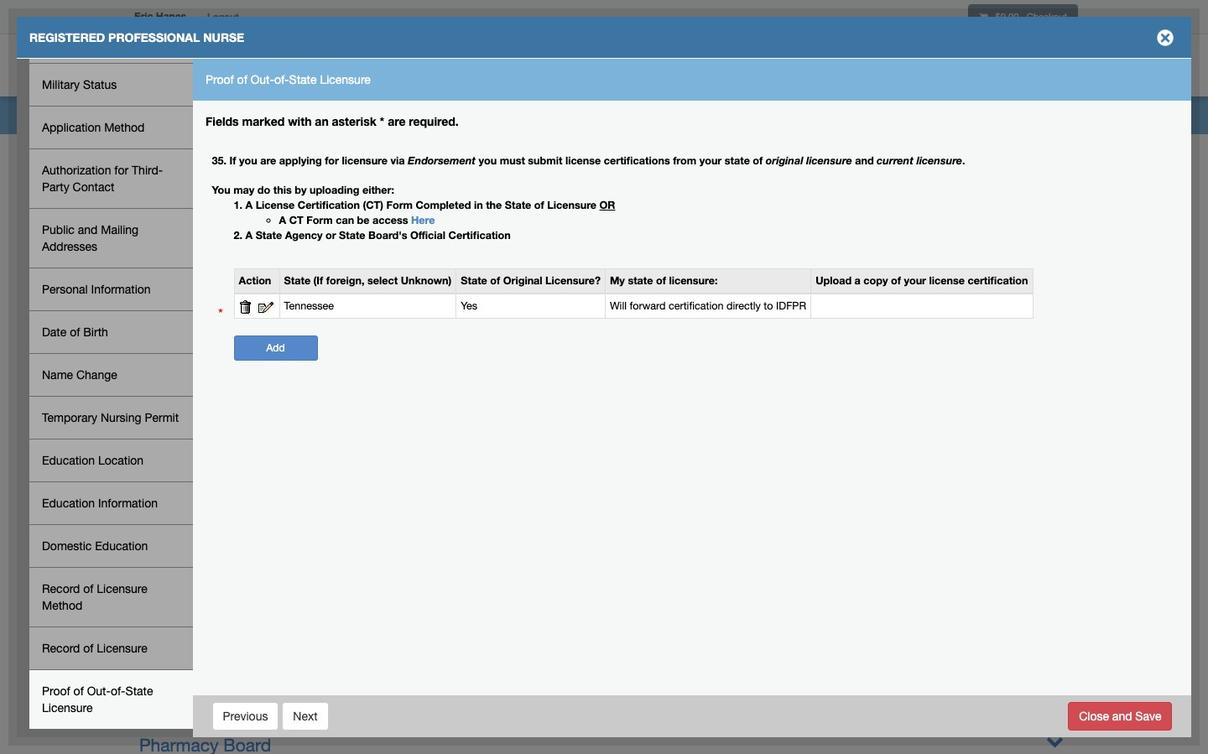 Task type: vqa. For each thing, say whether or not it's contained in the screenshot.
chevron up image
no



Task type: describe. For each thing, give the bounding box(es) containing it.
foreign,
[[326, 275, 365, 287]]

of inside you may do this by uploading either: a license certification (ct) form completed in the state of licensure or a ct form can be access here a state agency or state board's official certification
[[535, 199, 545, 212]]

hanes
[[156, 10, 186, 23]]

current
[[877, 154, 914, 167]]

state down the can
[[339, 230, 366, 242]]

1 horizontal spatial for
[[325, 154, 339, 167]]

agency inside you may do this by uploading either: a license certification (ct) form completed in the state of licensure or a ct form can be access here a state agency or state board's official certification
[[285, 230, 323, 242]]

completed
[[416, 199, 471, 212]]

1 licensure from the left
[[342, 154, 388, 167]]

& left alarm
[[386, 356, 397, 376]]

0 vertical spatial license
[[566, 154, 601, 167]]

& left nail at the top left
[[391, 301, 402, 321]]

2 start link from the top
[[131, 589, 156, 603]]

marked
[[242, 114, 285, 128]]

start for 1st start 'link' from the bottom
[[131, 667, 156, 681]]

for inside the 'authorization for third- party contact'
[[114, 164, 129, 177]]

1 vertical spatial proof of out-of-state licensure
[[42, 685, 153, 715]]

status
[[83, 78, 117, 92]]

license
[[256, 199, 295, 212]]

1 vertical spatial therapy
[[249, 708, 313, 728]]

of inside record of licensure method
[[83, 583, 94, 596]]

occupational therapy board link
[[139, 705, 1065, 728]]

education for education location
[[42, 454, 95, 468]]

my account link
[[865, 38, 958, 97]]

nurse(rn)
[[102, 18, 156, 32]]

0 horizontal spatial form
[[307, 214, 333, 227]]

copy
[[864, 275, 889, 287]]

nail
[[407, 301, 437, 321]]

party
[[42, 180, 69, 194]]

cosmetology,
[[201, 301, 309, 321]]

yes
[[461, 300, 478, 313]]

0 vertical spatial are
[[388, 114, 406, 128]]

medical board (physician & surgeon & chiropractor) link
[[139, 439, 550, 459]]

access
[[373, 214, 408, 227]]

registered professional nurse
[[29, 30, 244, 44]]

state of original licensure?
[[461, 275, 601, 287]]

architecture board link
[[139, 245, 287, 265]]

collection
[[139, 273, 218, 293]]

architecture
[[139, 245, 234, 265]]

contact
[[73, 180, 114, 194]]

application method
[[42, 121, 145, 134]]

may
[[234, 184, 255, 197]]

5 start link from the top
[[131, 667, 156, 681]]

& right lpn
[[336, 494, 347, 515]]

2 application from the top
[[42, 121, 101, 134]]

.
[[963, 154, 966, 167]]

illinois department of financial and professional regulation image
[[126, 38, 509, 92]]

35. if you are applying for licensure via endorsement you must submit license certifications from your state of original licensure and current licensure .
[[212, 154, 966, 167]]

date
[[42, 326, 67, 339]]

if
[[230, 154, 236, 167]]

1 horizontal spatial method
[[104, 121, 145, 134]]

professional
[[108, 30, 200, 44]]

barber, cosmetology, esthetics & nail technology board link
[[139, 301, 584, 321]]

licensure down record of licensure method
[[97, 642, 148, 656]]

0 horizontal spatial *
[[218, 306, 223, 323]]

my for my state of licensure:
[[610, 275, 625, 287]]

state up with
[[289, 73, 317, 86]]

online
[[972, 61, 1008, 73]]

1 horizontal spatial *
[[380, 114, 385, 128]]

close window image
[[1153, 24, 1180, 51]]

application inside registered nurse(rn) application instructions
[[42, 35, 101, 49]]

& right surgeon in the bottom of the page
[[431, 439, 442, 459]]

instructions
[[104, 35, 166, 49]]

alarm
[[402, 356, 448, 376]]

accounting board link
[[139, 217, 281, 238]]

change
[[76, 369, 117, 382]]

1 horizontal spatial state
[[725, 154, 750, 167]]

from
[[673, 154, 697, 167]]

official
[[411, 230, 446, 242]]

personal
[[42, 283, 88, 296]]

security,
[[223, 356, 291, 376]]

dental board link
[[139, 328, 243, 348]]

home link
[[808, 38, 865, 97]]

unknown)
[[401, 275, 452, 287]]

education for education information
[[42, 497, 95, 510]]

domestic education
[[42, 540, 148, 553]]

in
[[474, 199, 483, 212]]

0 vertical spatial nursing
[[101, 411, 141, 425]]

1 horizontal spatial of-
[[274, 73, 289, 86]]

esthetics
[[314, 301, 386, 321]]

2 you from the left
[[479, 154, 497, 167]]

massage therapy board link
[[139, 411, 332, 432]]

1 horizontal spatial license
[[930, 275, 965, 287]]

forward
[[630, 300, 666, 313]]

online services
[[972, 61, 1061, 73]]

record of licensure method
[[42, 583, 148, 613]]

registered
[[29, 30, 105, 44]]

do
[[258, 184, 271, 197]]

tennessee
[[284, 300, 334, 313]]

corporation
[[206, 467, 300, 487]]

state inside proof of out-of-state licensure
[[126, 685, 153, 698]]

endorsement
[[408, 154, 476, 167]]

my state of licensure:
[[610, 275, 718, 287]]

submit
[[528, 154, 563, 167]]

here link
[[411, 214, 435, 227]]

& left surgeon in the bottom of the page
[[344, 439, 355, 459]]

addresses
[[42, 240, 97, 254]]

medical corporation link
[[139, 467, 300, 487]]

domestic
[[42, 540, 92, 553]]

record for record of licensure
[[42, 642, 80, 656]]

0 horizontal spatial certification
[[669, 300, 724, 313]]

authorization
[[42, 164, 111, 177]]

with
[[288, 114, 312, 128]]

1 horizontal spatial out-
[[251, 73, 274, 86]]

method inside record of licensure method
[[42, 599, 82, 613]]

education information
[[42, 497, 158, 510]]

$0.00
[[996, 11, 1020, 22]]

chevron down image inside occupational therapy board link
[[1047, 705, 1065, 723]]

military
[[42, 78, 80, 92]]

location
[[98, 454, 144, 468]]

3 start link from the top
[[131, 615, 156, 629]]

or
[[600, 199, 616, 212]]

contractor
[[453, 356, 537, 376]]

therapy inside accounting board architecture board collection agency board barber, cosmetology, esthetics & nail technology board dental board detective, security, fingerprint & alarm contractor board limited liability company massage therapy board medical board (physician & surgeon & chiropractor) medical corporation
[[216, 411, 280, 432]]

3 licensure from the left
[[917, 154, 963, 167]]

here
[[411, 214, 435, 227]]

(rn,
[[258, 494, 292, 515]]

occupational therapy board
[[139, 708, 366, 728]]

0 vertical spatial proof of out-of-state licensure
[[206, 73, 371, 86]]

eric hanes
[[134, 10, 186, 23]]

birth
[[83, 326, 108, 339]]

a
[[855, 275, 861, 287]]



Task type: locate. For each thing, give the bounding box(es) containing it.
of- up with
[[274, 73, 289, 86]]

0 horizontal spatial and
[[78, 223, 98, 237]]

record inside record of licensure method
[[42, 583, 80, 596]]

0 horizontal spatial state
[[628, 275, 654, 287]]

certification down in
[[449, 230, 511, 242]]

1 vertical spatial education
[[42, 497, 95, 510]]

agency up "delete this row" image
[[223, 273, 282, 293]]

* right asterisk
[[380, 114, 385, 128]]

1 vertical spatial out-
[[87, 685, 111, 698]]

proof of out-of-state licensure down record of licensure
[[42, 685, 153, 715]]

be
[[357, 214, 370, 227]]

1 medical from the top
[[139, 439, 201, 459]]

0 horizontal spatial you
[[239, 154, 257, 167]]

action
[[239, 275, 271, 287]]

state
[[725, 154, 750, 167], [628, 275, 654, 287]]

nursing down medical corporation link
[[139, 494, 200, 515]]

1 horizontal spatial form
[[387, 199, 413, 212]]

information for personal information
[[91, 283, 151, 296]]

agency inside accounting board architecture board collection agency board barber, cosmetology, esthetics & nail technology board dental board detective, security, fingerprint & alarm contractor board limited liability company massage therapy board medical board (physician & surgeon & chiropractor) medical corporation
[[223, 273, 282, 293]]

0 vertical spatial of-
[[274, 73, 289, 86]]

1 horizontal spatial certification
[[449, 230, 511, 242]]

0 vertical spatial your
[[700, 154, 722, 167]]

1 record from the top
[[42, 583, 80, 596]]

dental
[[139, 328, 190, 348]]

surgeon
[[360, 439, 426, 459]]

0 vertical spatial education
[[42, 454, 95, 468]]

1 horizontal spatial are
[[388, 114, 406, 128]]

a down may at left top
[[246, 199, 253, 212]]

of- down record of licensure
[[111, 685, 126, 698]]

0 vertical spatial therapy
[[216, 411, 280, 432]]

licensure right original
[[807, 154, 853, 167]]

either:
[[363, 184, 395, 197]]

eric
[[134, 10, 153, 23]]

0 vertical spatial information
[[91, 283, 151, 296]]

therapy
[[216, 411, 280, 432], [249, 708, 313, 728]]

* left "delete this row" image
[[218, 306, 223, 323]]

a left ct
[[279, 214, 286, 227]]

proof down record of licensure
[[42, 685, 70, 698]]

massage
[[139, 411, 211, 432]]

1 vertical spatial and
[[78, 223, 98, 237]]

out- down record of licensure
[[87, 685, 111, 698]]

detective,
[[139, 356, 218, 376]]

1 vertical spatial chevron down image
[[1047, 733, 1065, 751]]

nursing board (rn, lpn & apn) link
[[139, 494, 392, 515]]

record down record of licensure method
[[42, 642, 80, 656]]

state up yes
[[461, 275, 488, 287]]

chiropractor)
[[447, 439, 550, 459]]

military status
[[42, 78, 117, 92]]

state left original
[[725, 154, 750, 167]]

record of licensure
[[42, 642, 148, 656]]

1 horizontal spatial licensure
[[807, 154, 853, 167]]

and left current
[[856, 154, 874, 167]]

liability
[[202, 384, 262, 404]]

0 vertical spatial medical
[[139, 439, 201, 459]]

1 horizontal spatial and
[[856, 154, 874, 167]]

for left "third-"
[[114, 164, 129, 177]]

authorization for third- party contact
[[42, 164, 163, 194]]

add
[[267, 343, 285, 355]]

1 horizontal spatial your
[[904, 275, 927, 287]]

1 vertical spatial proof
[[42, 685, 70, 698]]

a up architecture board link
[[246, 230, 253, 242]]

are
[[388, 114, 406, 128], [260, 154, 276, 167]]

4 start link from the top
[[131, 641, 156, 655]]

1 start link from the top
[[131, 563, 156, 577]]

certification down uploading
[[298, 199, 360, 212]]

1 vertical spatial license
[[930, 275, 965, 287]]

services
[[1011, 61, 1058, 73]]

1 vertical spatial record
[[42, 642, 80, 656]]

delete this row image
[[239, 301, 252, 314]]

certification
[[968, 275, 1029, 287], [669, 300, 724, 313]]

35.
[[212, 154, 227, 167]]

2 start from the top
[[131, 589, 156, 603]]

1 you from the left
[[239, 154, 257, 167]]

uploading
[[310, 184, 360, 197]]

1 horizontal spatial agency
[[285, 230, 323, 242]]

upload
[[816, 275, 852, 287]]

2 medical from the top
[[139, 467, 201, 487]]

ct
[[289, 214, 304, 227]]

for up uploading
[[325, 154, 339, 167]]

0 vertical spatial chevron down image
[[1047, 705, 1065, 723]]

via
[[391, 154, 405, 167]]

0 vertical spatial agency
[[285, 230, 323, 242]]

0 horizontal spatial agency
[[223, 273, 282, 293]]

5 start from the top
[[131, 667, 156, 681]]

are left required.
[[388, 114, 406, 128]]

registered nurse(rn) application instructions
[[42, 18, 166, 49]]

to
[[764, 300, 774, 313]]

or
[[326, 230, 336, 242]]

asterisk
[[332, 114, 377, 128]]

0 horizontal spatial are
[[260, 154, 276, 167]]

1 vertical spatial certification
[[669, 300, 724, 313]]

license
[[566, 154, 601, 167], [930, 275, 965, 287]]

1 horizontal spatial proof
[[206, 73, 234, 86]]

0 horizontal spatial certification
[[298, 199, 360, 212]]

logout
[[207, 11, 239, 22]]

public
[[42, 223, 75, 237]]

0 horizontal spatial your
[[700, 154, 722, 167]]

0 vertical spatial proof
[[206, 73, 234, 86]]

information for education information
[[98, 497, 158, 510]]

shopping cart image
[[980, 13, 988, 22]]

0 vertical spatial a
[[246, 199, 253, 212]]

name
[[42, 369, 73, 382]]

1 vertical spatial *
[[218, 306, 223, 323]]

state left (if
[[284, 275, 311, 287]]

1 vertical spatial nursing
[[139, 494, 200, 515]]

of-
[[274, 73, 289, 86], [111, 685, 126, 698]]

will forward certification directly to idfpr
[[610, 300, 807, 313]]

licensure right current
[[917, 154, 963, 167]]

online services link
[[958, 38, 1083, 97]]

1 horizontal spatial proof of out-of-state licensure
[[206, 73, 371, 86]]

2 horizontal spatial licensure
[[917, 154, 963, 167]]

record down the domestic at the bottom left
[[42, 583, 80, 596]]

are up do
[[260, 154, 276, 167]]

1 start from the top
[[131, 563, 156, 577]]

2 record from the top
[[42, 642, 80, 656]]

licensure
[[320, 73, 371, 86], [548, 199, 597, 212], [97, 583, 148, 596], [97, 642, 148, 656], [42, 702, 93, 715]]

permit
[[145, 411, 179, 425]]

of
[[237, 73, 247, 86], [753, 154, 763, 167], [535, 199, 545, 212], [491, 275, 501, 287], [656, 275, 667, 287], [892, 275, 902, 287], [70, 326, 80, 339], [83, 583, 94, 596], [83, 642, 94, 656], [74, 685, 84, 698]]

licensure down record of licensure
[[42, 702, 93, 715]]

and inside the public and mailing addresses
[[78, 223, 98, 237]]

licensure?
[[546, 275, 601, 287]]

1 vertical spatial a
[[279, 214, 286, 227]]

education down education information
[[95, 540, 148, 553]]

must
[[500, 154, 525, 167]]

1 chevron down image from the top
[[1047, 705, 1065, 723]]

start for fifth start 'link' from the bottom of the page
[[131, 563, 156, 577]]

0 vertical spatial my
[[878, 61, 893, 73]]

proof of out-of-state licensure up with
[[206, 73, 371, 86]]

accounting
[[139, 217, 229, 238]]

0 vertical spatial certification
[[298, 199, 360, 212]]

you
[[212, 184, 231, 197]]

1 horizontal spatial you
[[479, 154, 497, 167]]

licensure left or
[[548, 199, 597, 212]]

form up or at the top left of page
[[307, 214, 333, 227]]

your right "from" at the right
[[700, 154, 722, 167]]

original
[[503, 275, 543, 287]]

licensure down domestic education at the left bottom of the page
[[97, 583, 148, 596]]

agency
[[285, 230, 323, 242], [223, 273, 282, 293]]

2 licensure from the left
[[807, 154, 853, 167]]

license right submit
[[566, 154, 601, 167]]

company
[[267, 384, 343, 404]]

1 vertical spatial my
[[610, 275, 625, 287]]

nursing left permit
[[101, 411, 141, 425]]

4 start from the top
[[131, 641, 156, 655]]

1 horizontal spatial my
[[878, 61, 893, 73]]

1 vertical spatial certification
[[449, 230, 511, 242]]

and
[[856, 154, 874, 167], [78, 223, 98, 237]]

you right if
[[239, 154, 257, 167]]

limited liability company link
[[139, 384, 343, 404]]

edit this row image
[[258, 302, 275, 313]]

state up forward
[[628, 275, 654, 287]]

0 horizontal spatial proof
[[42, 685, 70, 698]]

0 horizontal spatial license
[[566, 154, 601, 167]]

licensure left via
[[342, 154, 388, 167]]

occupational
[[139, 708, 244, 728]]

out- up marked
[[251, 73, 274, 86]]

method
[[104, 121, 145, 134], [42, 599, 82, 613]]

1 application from the top
[[42, 35, 101, 49]]

licensure up asterisk
[[320, 73, 371, 86]]

education down temporary
[[42, 454, 95, 468]]

2 vertical spatial education
[[95, 540, 148, 553]]

form up the access at the left
[[387, 199, 413, 212]]

0 vertical spatial out-
[[251, 73, 274, 86]]

method up "third-"
[[104, 121, 145, 134]]

proof inside proof of out-of-state licensure
[[42, 685, 70, 698]]

1 vertical spatial are
[[260, 154, 276, 167]]

this
[[273, 184, 292, 197]]

0 vertical spatial *
[[380, 114, 385, 128]]

0 vertical spatial form
[[387, 199, 413, 212]]

0 vertical spatial application
[[42, 35, 101, 49]]

start for 3rd start 'link' from the top of the page
[[131, 615, 156, 629]]

application down the registered
[[42, 35, 101, 49]]

a
[[246, 199, 253, 212], [279, 214, 286, 227], [246, 230, 253, 242]]

information up birth
[[91, 283, 151, 296]]

$0.00 checkout
[[993, 11, 1068, 22]]

application up authorization
[[42, 121, 101, 134]]

state down license
[[256, 230, 282, 242]]

your right copy
[[904, 275, 927, 287]]

0 horizontal spatial my
[[610, 275, 625, 287]]

licensure inside record of licensure method
[[97, 583, 148, 596]]

method up record of licensure
[[42, 599, 82, 613]]

1 vertical spatial form
[[307, 214, 333, 227]]

home
[[822, 61, 851, 73]]

for
[[325, 154, 339, 167], [114, 164, 129, 177]]

0 vertical spatial and
[[856, 154, 874, 167]]

2 vertical spatial a
[[246, 230, 253, 242]]

0 vertical spatial method
[[104, 121, 145, 134]]

apn)
[[352, 494, 392, 515]]

record
[[42, 583, 80, 596], [42, 642, 80, 656]]

you left must in the left of the page
[[479, 154, 497, 167]]

name change
[[42, 369, 117, 382]]

my up will
[[610, 275, 625, 287]]

will
[[610, 300, 627, 313]]

nurse
[[203, 30, 244, 44]]

state up occupational
[[126, 685, 153, 698]]

0 vertical spatial certification
[[968, 275, 1029, 287]]

my for my account
[[878, 61, 893, 73]]

1 vertical spatial information
[[98, 497, 158, 510]]

0 vertical spatial state
[[725, 154, 750, 167]]

1 vertical spatial of-
[[111, 685, 126, 698]]

agency down ct
[[285, 230, 323, 242]]

(if
[[314, 275, 323, 287]]

record for record of licensure method
[[42, 583, 80, 596]]

collection agency board link
[[139, 273, 335, 293]]

0 horizontal spatial method
[[42, 599, 82, 613]]

1 vertical spatial agency
[[223, 273, 282, 293]]

accounting board architecture board collection agency board barber, cosmetology, esthetics & nail technology board dental board detective, security, fingerprint & alarm contractor board limited liability company massage therapy board medical board (physician & surgeon & chiropractor) medical corporation
[[139, 217, 590, 487]]

0 vertical spatial record
[[42, 583, 80, 596]]

state (if foreign, select unknown)
[[284, 275, 452, 287]]

licensure inside you may do this by uploading either: a license certification (ct) form completed in the state of licensure or a ct form can be access here a state agency or state board's official certification
[[548, 199, 597, 212]]

limited
[[139, 384, 198, 404]]

proof up fields
[[206, 73, 234, 86]]

education up the domestic at the bottom left
[[42, 497, 95, 510]]

original
[[766, 154, 804, 167]]

start for second start 'link' from the bottom
[[131, 641, 156, 655]]

1 vertical spatial state
[[628, 275, 654, 287]]

1 vertical spatial application
[[42, 121, 101, 134]]

None button
[[212, 702, 279, 731], [282, 702, 329, 731], [1069, 702, 1173, 731], [212, 702, 279, 731], [282, 702, 329, 731], [1069, 702, 1173, 731]]

1 vertical spatial method
[[42, 599, 82, 613]]

0 horizontal spatial proof of out-of-state licensure
[[42, 685, 153, 715]]

start link
[[131, 563, 156, 577], [131, 589, 156, 603], [131, 615, 156, 629], [131, 641, 156, 655], [131, 667, 156, 681]]

license right copy
[[930, 275, 965, 287]]

information down location
[[98, 497, 158, 510]]

directly
[[727, 300, 761, 313]]

and up "addresses"
[[78, 223, 98, 237]]

1 horizontal spatial certification
[[968, 275, 1029, 287]]

the
[[486, 199, 502, 212]]

barber,
[[139, 301, 196, 321]]

nursing
[[101, 411, 141, 425], [139, 494, 200, 515]]

0 horizontal spatial licensure
[[342, 154, 388, 167]]

logout link
[[195, 0, 252, 34]]

chevron down image
[[1047, 705, 1065, 723], [1047, 733, 1065, 751]]

1 vertical spatial medical
[[139, 467, 201, 487]]

1 vertical spatial your
[[904, 275, 927, 287]]

3 start from the top
[[131, 615, 156, 629]]

technology
[[442, 301, 532, 321]]

0 horizontal spatial of-
[[111, 685, 126, 698]]

state right the "the"
[[505, 199, 532, 212]]

0 horizontal spatial out-
[[87, 685, 111, 698]]

2 chevron down image from the top
[[1047, 733, 1065, 751]]

start for second start 'link'
[[131, 589, 156, 603]]

my left the "account"
[[878, 61, 893, 73]]

0 horizontal spatial for
[[114, 164, 129, 177]]

registered
[[42, 18, 99, 32]]



